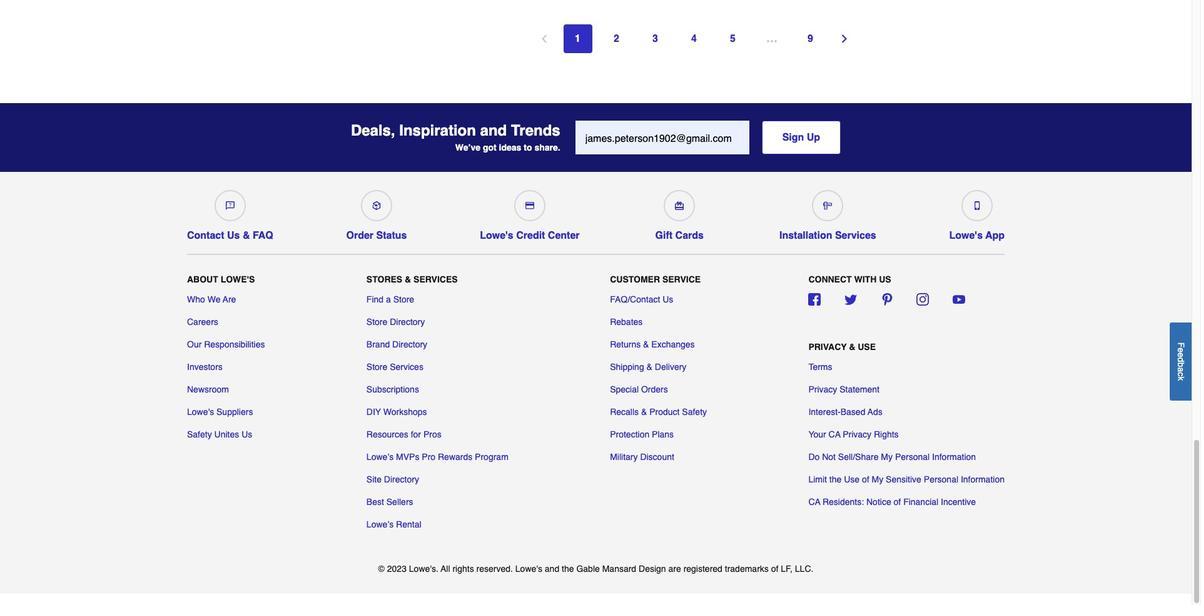 Task type: vqa. For each thing, say whether or not it's contained in the screenshot.
the rightmost THE
yes



Task type: locate. For each thing, give the bounding box(es) containing it.
2 lowe's from the top
[[367, 520, 394, 530]]

1 horizontal spatial of
[[862, 475, 869, 485]]

interest-based ads
[[809, 407, 883, 417]]

returns
[[610, 340, 641, 350]]

2 vertical spatial us
[[242, 430, 252, 440]]

& right "returns"
[[643, 340, 649, 350]]

suppliers
[[217, 407, 253, 417]]

of left lf,
[[771, 564, 779, 574]]

1 vertical spatial services
[[414, 274, 458, 284]]

contact
[[187, 230, 224, 242]]

1 vertical spatial us
[[663, 295, 673, 305]]

lowe's suppliers
[[187, 407, 253, 417]]

our responsibilities link
[[187, 338, 265, 351]]

1 vertical spatial and
[[545, 564, 559, 574]]

chevron left image
[[538, 33, 550, 45]]

lowe's inside "link"
[[367, 520, 394, 530]]

& for privacy & use
[[849, 342, 856, 352]]

0 vertical spatial us
[[227, 230, 240, 242]]

1 horizontal spatial us
[[242, 430, 252, 440]]

2 vertical spatial of
[[771, 564, 779, 574]]

app
[[986, 230, 1005, 242]]

the right limit
[[830, 475, 842, 485]]

resources
[[367, 430, 408, 440]]

1 vertical spatial the
[[562, 564, 574, 574]]

sign up button
[[762, 121, 841, 155]]

0 horizontal spatial and
[[480, 122, 507, 140]]

0 horizontal spatial safety
[[187, 430, 212, 440]]

lf,
[[781, 564, 793, 574]]

e up d
[[1176, 348, 1186, 353]]

dots image
[[767, 36, 777, 46]]

1 vertical spatial of
[[894, 497, 901, 507]]

directory
[[390, 317, 425, 327], [392, 340, 427, 350], [384, 475, 419, 485]]

privacy up terms on the bottom
[[809, 342, 847, 352]]

lowe's left credit at the left of the page
[[480, 230, 514, 242]]

0 vertical spatial lowe's
[[367, 452, 394, 462]]

2 vertical spatial services
[[390, 362, 424, 372]]

0 vertical spatial directory
[[390, 317, 425, 327]]

0 vertical spatial a
[[386, 295, 391, 305]]

1 vertical spatial directory
[[392, 340, 427, 350]]

store inside the find a store link
[[393, 295, 414, 305]]

0 vertical spatial safety
[[682, 407, 707, 417]]

limit
[[809, 475, 827, 485]]

to
[[524, 143, 532, 153]]

sell/share
[[838, 452, 879, 462]]

my up notice
[[872, 475, 884, 485]]

0 vertical spatial the
[[830, 475, 842, 485]]

0 vertical spatial personal
[[895, 452, 930, 462]]

sign up form
[[575, 121, 841, 155]]

credit
[[516, 230, 545, 242]]

lowe's left 'app'
[[949, 230, 983, 242]]

f e e d b a c k button
[[1170, 323, 1192, 401]]

pro
[[422, 452, 436, 462]]

pickup image
[[372, 202, 381, 210]]

& inside 'link'
[[641, 407, 647, 417]]

twitter image
[[845, 293, 857, 306]]

of inside limit the use of my sensitive personal information 'link'
[[862, 475, 869, 485]]

1 vertical spatial safety
[[187, 430, 212, 440]]

1 vertical spatial use
[[844, 475, 860, 485]]

a up k
[[1176, 367, 1186, 372]]

my inside 'link'
[[872, 475, 884, 485]]

3
[[653, 33, 658, 45]]

lowe's inside lowe's credit center link
[[480, 230, 514, 242]]

rebates link
[[610, 316, 643, 328]]

lowe's
[[480, 230, 514, 242], [949, 230, 983, 242], [221, 274, 255, 284], [187, 407, 214, 417], [515, 564, 542, 574]]

your
[[809, 430, 826, 440]]

faq
[[253, 230, 273, 242]]

do
[[809, 452, 820, 462]]

lowe's down best
[[367, 520, 394, 530]]

directory down "store directory" link
[[392, 340, 427, 350]]

returns & exchanges link
[[610, 338, 695, 351]]

lowe's.
[[409, 564, 439, 574]]

& for stores & services
[[405, 274, 411, 284]]

installation services link
[[780, 185, 876, 242]]

of down sell/share
[[862, 475, 869, 485]]

1 vertical spatial lowe's
[[367, 520, 394, 530]]

lowe's for lowe's mvps pro rewards program
[[367, 452, 394, 462]]

store down the brand
[[367, 362, 388, 372]]

personal up limit the use of my sensitive personal information
[[895, 452, 930, 462]]

lowe's credit center link
[[480, 185, 580, 242]]

of inside ca residents: notice of financial incentive link
[[894, 497, 901, 507]]

privacy up interest-
[[809, 385, 837, 395]]

my down rights
[[881, 452, 893, 462]]

0 horizontal spatial a
[[386, 295, 391, 305]]

personal inside 'link'
[[924, 475, 959, 485]]

best
[[367, 497, 384, 507]]

use
[[858, 342, 876, 352], [844, 475, 860, 485]]

lowe's inside the lowe's app link
[[949, 230, 983, 242]]

brand directory link
[[367, 338, 427, 351]]

mansard
[[602, 564, 636, 574]]

program
[[475, 452, 509, 462]]

1 horizontal spatial safety
[[682, 407, 707, 417]]

1 horizontal spatial a
[[1176, 367, 1186, 372]]

services up connect with us
[[835, 230, 876, 242]]

services up the find a store link
[[414, 274, 458, 284]]

ca residents: notice of financial incentive link
[[809, 496, 976, 509]]

store for directory
[[367, 317, 388, 327]]

4
[[691, 33, 697, 45]]

0 horizontal spatial us
[[227, 230, 240, 242]]

& up statement
[[849, 342, 856, 352]]

0 vertical spatial ca
[[829, 430, 841, 440]]

special orders link
[[610, 383, 668, 396]]

of for financial
[[894, 497, 901, 507]]

services for store services
[[390, 362, 424, 372]]

Email Address email field
[[575, 121, 749, 155]]

shipping & delivery link
[[610, 361, 687, 373]]

do not sell/share my personal information
[[809, 452, 976, 462]]

protection plans
[[610, 430, 674, 440]]

directory up brand directory
[[390, 317, 425, 327]]

1 vertical spatial store
[[367, 317, 388, 327]]

store for services
[[367, 362, 388, 372]]

us right contact
[[227, 230, 240, 242]]

& right stores
[[405, 274, 411, 284]]

directory up sellers
[[384, 475, 419, 485]]

newsroom
[[187, 385, 229, 395]]

2
[[614, 33, 619, 45]]

rights
[[874, 430, 899, 440]]

2 vertical spatial privacy
[[843, 430, 872, 440]]

& for returns & exchanges
[[643, 340, 649, 350]]

and left gable
[[545, 564, 559, 574]]

us
[[227, 230, 240, 242], [663, 295, 673, 305], [242, 430, 252, 440]]

based
[[841, 407, 866, 417]]

lowe's inside lowe's suppliers link
[[187, 407, 214, 417]]

all
[[441, 564, 450, 574]]

0 horizontal spatial the
[[562, 564, 574, 574]]

1 vertical spatial my
[[872, 475, 884, 485]]

customer care image
[[226, 202, 235, 210]]

personal up the incentive
[[924, 475, 959, 485]]

gift
[[655, 230, 673, 242]]

the
[[830, 475, 842, 485], [562, 564, 574, 574]]

privacy up sell/share
[[843, 430, 872, 440]]

us down customer service
[[663, 295, 673, 305]]

connect
[[809, 274, 852, 284]]

0 vertical spatial store
[[393, 295, 414, 305]]

us for contact
[[227, 230, 240, 242]]

0 vertical spatial services
[[835, 230, 876, 242]]

0 horizontal spatial of
[[771, 564, 779, 574]]

trademarks
[[725, 564, 769, 574]]

a right the find
[[386, 295, 391, 305]]

and inside deals, inspiration and trends we've got ideas to share.
[[480, 122, 507, 140]]

0 horizontal spatial ca
[[809, 497, 821, 507]]

us for faq/contact
[[663, 295, 673, 305]]

of for my
[[862, 475, 869, 485]]

store directory
[[367, 317, 425, 327]]

directory for brand directory
[[392, 340, 427, 350]]

protection
[[610, 430, 650, 440]]

services for installation services
[[835, 230, 876, 242]]

us right the unites
[[242, 430, 252, 440]]

who we are
[[187, 295, 236, 305]]

subscriptions
[[367, 385, 419, 395]]

use for the
[[844, 475, 860, 485]]

b
[[1176, 362, 1186, 367]]

who we are link
[[187, 293, 236, 306]]

gift cards link
[[653, 185, 707, 242]]

1 horizontal spatial the
[[830, 475, 842, 485]]

2 vertical spatial store
[[367, 362, 388, 372]]

use down sell/share
[[844, 475, 860, 485]]

store inside "store directory" link
[[367, 317, 388, 327]]

2 horizontal spatial us
[[663, 295, 673, 305]]

careers
[[187, 317, 218, 327]]

use inside 'link'
[[844, 475, 860, 485]]

ca down limit
[[809, 497, 821, 507]]

& left the delivery
[[647, 362, 653, 372]]

ca right your
[[829, 430, 841, 440]]

2 horizontal spatial of
[[894, 497, 901, 507]]

0 vertical spatial privacy
[[809, 342, 847, 352]]

statement
[[840, 385, 880, 395]]

stores & services
[[367, 274, 458, 284]]

store directory link
[[367, 316, 425, 328]]

diy workshops link
[[367, 406, 427, 418]]

f e e d b a c k
[[1176, 342, 1186, 381]]

safety left the unites
[[187, 430, 212, 440]]

privacy statement link
[[809, 383, 880, 396]]

exchanges
[[652, 340, 695, 350]]

credit card image
[[525, 202, 534, 210]]

rebates
[[610, 317, 643, 327]]

resources for pros link
[[367, 428, 442, 441]]

2 vertical spatial directory
[[384, 475, 419, 485]]

protection plans link
[[610, 428, 674, 441]]

information
[[932, 452, 976, 462], [961, 475, 1005, 485]]

1 lowe's from the top
[[367, 452, 394, 462]]

1 vertical spatial personal
[[924, 475, 959, 485]]

of right notice
[[894, 497, 901, 507]]

the left gable
[[562, 564, 574, 574]]

diy workshops
[[367, 407, 427, 417]]

and
[[480, 122, 507, 140], [545, 564, 559, 574]]

of
[[862, 475, 869, 485], [894, 497, 901, 507], [771, 564, 779, 574]]

& right recalls
[[641, 407, 647, 417]]

1 vertical spatial information
[[961, 475, 1005, 485]]

store down stores & services
[[393, 295, 414, 305]]

lowe's for lowe's app
[[949, 230, 983, 242]]

safety right product
[[682, 407, 707, 417]]

services down brand directory
[[390, 362, 424, 372]]

1 vertical spatial a
[[1176, 367, 1186, 372]]

1 vertical spatial privacy
[[809, 385, 837, 395]]

use up statement
[[858, 342, 876, 352]]

mobile image
[[973, 202, 982, 210]]

store inside store services link
[[367, 362, 388, 372]]

store up the brand
[[367, 317, 388, 327]]

workshops
[[383, 407, 427, 417]]

0 vertical spatial and
[[480, 122, 507, 140]]

privacy for privacy & use
[[809, 342, 847, 352]]

personal
[[895, 452, 930, 462], [924, 475, 959, 485]]

center
[[548, 230, 580, 242]]

inspiration
[[399, 122, 476, 140]]

rights
[[453, 564, 474, 574]]

find a store link
[[367, 293, 414, 306]]

e up the b
[[1176, 353, 1186, 358]]

site
[[367, 475, 382, 485]]

lowe's up site
[[367, 452, 394, 462]]

©
[[378, 564, 385, 574]]

store services
[[367, 362, 424, 372]]

diy
[[367, 407, 381, 417]]

1 horizontal spatial and
[[545, 564, 559, 574]]

share.
[[535, 143, 560, 153]]

0 vertical spatial use
[[858, 342, 876, 352]]

and up got
[[480, 122, 507, 140]]

1 e from the top
[[1176, 348, 1186, 353]]

lowe's down newsroom
[[187, 407, 214, 417]]

notice
[[867, 497, 891, 507]]

0 vertical spatial of
[[862, 475, 869, 485]]



Task type: describe. For each thing, give the bounding box(es) containing it.
d
[[1176, 358, 1186, 362]]

lowe's for lowe's credit center
[[480, 230, 514, 242]]

lowe's right reserved.
[[515, 564, 542, 574]]

residents:
[[823, 497, 864, 507]]

sellers
[[387, 497, 413, 507]]

k
[[1176, 377, 1186, 381]]

about
[[187, 274, 218, 284]]

a inside button
[[1176, 367, 1186, 372]]

privacy & use
[[809, 342, 876, 352]]

terms link
[[809, 361, 832, 373]]

find
[[367, 295, 384, 305]]

find a store
[[367, 295, 414, 305]]

product
[[650, 407, 680, 417]]

order
[[346, 230, 374, 242]]

ca residents: notice of financial incentive
[[809, 497, 976, 507]]

registered
[[684, 564, 723, 574]]

we
[[208, 295, 221, 305]]

sign
[[783, 132, 804, 143]]

unites
[[214, 430, 239, 440]]

safety unites us
[[187, 430, 252, 440]]

your ca privacy rights
[[809, 430, 899, 440]]

& for shipping & delivery
[[647, 362, 653, 372]]

recalls & product safety
[[610, 407, 707, 417]]

youtube image
[[953, 293, 965, 306]]

are
[[669, 564, 681, 574]]

lowe's app link
[[949, 185, 1005, 242]]

0 vertical spatial my
[[881, 452, 893, 462]]

terms
[[809, 362, 832, 372]]

shipping & delivery
[[610, 362, 687, 372]]

reserved.
[[476, 564, 513, 574]]

pros
[[424, 430, 442, 440]]

contact us & faq
[[187, 230, 273, 242]]

& for recalls & product safety
[[641, 407, 647, 417]]

1 horizontal spatial ca
[[829, 430, 841, 440]]

0 vertical spatial information
[[932, 452, 976, 462]]

careers link
[[187, 316, 218, 328]]

recalls
[[610, 407, 639, 417]]

ads
[[868, 407, 883, 417]]

facebook image
[[809, 293, 821, 306]]

discount
[[640, 452, 674, 462]]

2 e from the top
[[1176, 353, 1186, 358]]

the inside limit the use of my sensitive personal information 'link'
[[830, 475, 842, 485]]

customer service
[[610, 274, 701, 284]]

lowe's for lowe's rental
[[367, 520, 394, 530]]

your ca privacy rights link
[[809, 428, 899, 441]]

gift card image
[[675, 202, 684, 210]]

best sellers
[[367, 497, 413, 507]]

store services link
[[367, 361, 424, 373]]

cards
[[675, 230, 704, 242]]

for
[[411, 430, 421, 440]]

military discount link
[[610, 451, 674, 463]]

best sellers link
[[367, 496, 413, 509]]

subscriptions link
[[367, 383, 419, 396]]

privacy statement
[[809, 385, 880, 395]]

5 button
[[719, 25, 747, 53]]

use for &
[[858, 342, 876, 352]]

2 button
[[602, 25, 631, 53]]

lowe's rental link
[[367, 519, 421, 531]]

site directory
[[367, 475, 419, 485]]

safety unites us link
[[187, 428, 252, 441]]

customer
[[610, 274, 660, 284]]

privacy for privacy statement
[[809, 385, 837, 395]]

deals, inspiration and trends we've got ideas to share.
[[351, 122, 560, 153]]

our
[[187, 340, 202, 350]]

interest-based ads link
[[809, 406, 883, 418]]

directory for site directory
[[384, 475, 419, 485]]

lowe's up are
[[221, 274, 255, 284]]

lowe's credit center
[[480, 230, 580, 242]]

limit the use of my sensitive personal information link
[[809, 473, 1005, 486]]

contact us & faq link
[[187, 185, 273, 242]]

directory for store directory
[[390, 317, 425, 327]]

service
[[663, 274, 701, 284]]

& left "faq" at the left top of the page
[[243, 230, 250, 242]]

connect with us
[[809, 274, 891, 284]]

lowe's rental
[[367, 520, 421, 530]]

pinterest image
[[881, 293, 893, 306]]

lowe's app
[[949, 230, 1005, 242]]

design
[[639, 564, 666, 574]]

lowe's mvps pro rewards program link
[[367, 451, 509, 463]]

f
[[1176, 342, 1186, 348]]

status
[[376, 230, 407, 242]]

orders
[[641, 385, 668, 395]]

1 vertical spatial ca
[[809, 497, 821, 507]]

5
[[730, 33, 736, 45]]

chevron right image
[[838, 33, 851, 45]]

rewards
[[438, 452, 473, 462]]

order status
[[346, 230, 407, 242]]

instagram image
[[917, 293, 929, 306]]

rental
[[396, 520, 421, 530]]

dimensions image
[[824, 202, 832, 210]]

installation services
[[780, 230, 876, 242]]

installation
[[780, 230, 832, 242]]

interest-
[[809, 407, 841, 417]]

mvps
[[396, 452, 419, 462]]

1
[[575, 33, 581, 45]]

plans
[[652, 430, 674, 440]]

1 button
[[563, 25, 592, 53]]

investors link
[[187, 361, 223, 373]]

safety inside 'link'
[[682, 407, 707, 417]]

information inside 'link'
[[961, 475, 1005, 485]]

limit the use of my sensitive personal information
[[809, 475, 1005, 485]]

lowe's suppliers link
[[187, 406, 253, 418]]

lowe's for lowe's suppliers
[[187, 407, 214, 417]]

shipping
[[610, 362, 644, 372]]



